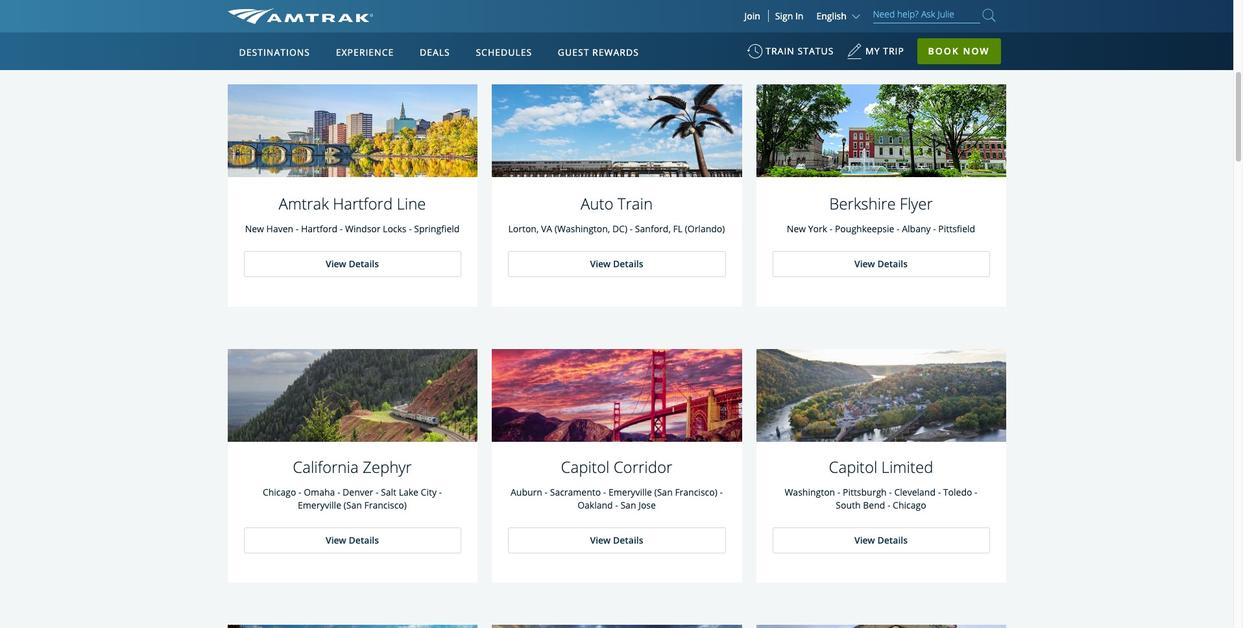 Task type: vqa. For each thing, say whether or not it's contained in the screenshot.
-
yes



Task type: describe. For each thing, give the bounding box(es) containing it.
corridor
[[614, 456, 673, 478]]

dc)
[[612, 222, 628, 235]]

sign
[[775, 10, 793, 22]]

view details for limited
[[855, 534, 908, 546]]

view details link for limited
[[772, 527, 990, 553]]

auburn
[[511, 486, 542, 498]]

zephyr
[[363, 456, 412, 478]]

new haven - hartford - windsor locks - springfield
[[245, 222, 460, 235]]

details for flyer
[[878, 257, 908, 270]]

sign in button
[[775, 10, 804, 22]]

washington - pittsburgh - cleveland - toledo - south bend - chicago
[[785, 486, 978, 511]]

amtrak
[[279, 193, 329, 214]]

0 vertical spatial hartford
[[333, 193, 393, 214]]

in
[[795, 10, 804, 22]]

line
[[397, 193, 426, 214]]

berkshire flyer
[[829, 193, 933, 214]]

view details link for hartford
[[244, 251, 461, 277]]

pittsburgh
[[843, 486, 887, 498]]

details for zephyr
[[349, 534, 379, 546]]

schedules
[[476, 46, 532, 58]]

sign in
[[775, 10, 804, 22]]

my trip
[[866, 45, 904, 57]]

view for hartford
[[326, 257, 346, 270]]

view details for train
[[590, 257, 643, 270]]

york
[[808, 222, 827, 235]]

sacramento
[[550, 486, 601, 498]]

guest rewards button
[[553, 34, 644, 71]]

auto train
[[581, 193, 653, 214]]

toledo
[[943, 486, 972, 498]]

auburn - sacramento - emeryville (san francisco) - oakland - san jose
[[511, 486, 723, 511]]

emeryville inside chicago - omaha - denver - salt lake city - emeryville (san francisco)
[[298, 499, 341, 511]]

capitol corridor
[[561, 456, 673, 478]]

english
[[817, 10, 847, 22]]

(san inside chicago - omaha - denver - salt lake city - emeryville (san francisco)
[[344, 499, 362, 511]]

chicago inside "washington - pittsburgh - cleveland - toledo - south bend - chicago"
[[893, 499, 926, 511]]

details for hartford
[[349, 257, 379, 270]]

experience button
[[331, 34, 399, 71]]

city
[[421, 486, 437, 498]]

capitol limited
[[829, 456, 933, 478]]

book now button
[[917, 38, 1001, 64]]

auto
[[581, 193, 614, 214]]

view details link for train
[[508, 251, 726, 277]]

details for limited
[[878, 534, 908, 546]]

my trip button
[[847, 39, 904, 71]]

albany
[[902, 222, 931, 235]]

train
[[618, 193, 653, 214]]

oakland
[[578, 499, 613, 511]]

train
[[766, 45, 795, 57]]

springfield
[[414, 222, 460, 235]]

va
[[541, 222, 552, 235]]

lorton,
[[508, 222, 539, 235]]

schedules link
[[471, 32, 537, 70]]

view details for zephyr
[[326, 534, 379, 546]]

amtrak hartford line
[[279, 193, 426, 214]]

train status
[[766, 45, 834, 57]]

omaha
[[304, 486, 335, 498]]

search icon image
[[983, 6, 996, 24]]

view details link for zephyr
[[244, 527, 461, 553]]

(san inside auburn - sacramento - emeryville (san francisco) - oakland - san jose
[[654, 486, 673, 498]]

view details link for flyer
[[772, 251, 990, 277]]

sanford,
[[635, 222, 671, 235]]

francisco) inside chicago - omaha - denver - salt lake city - emeryville (san francisco)
[[364, 499, 407, 511]]

san
[[621, 499, 636, 511]]

limited
[[882, 456, 933, 478]]

train status link
[[747, 39, 834, 71]]

trip
[[883, 45, 904, 57]]

new york - poughkeepsie - albany - pittsfield
[[787, 222, 975, 235]]

haven
[[266, 222, 293, 235]]

poughkeepsie
[[835, 222, 894, 235]]

amtrak image
[[227, 8, 373, 24]]

lake
[[399, 486, 418, 498]]

locks
[[383, 222, 407, 235]]



Task type: locate. For each thing, give the bounding box(es) containing it.
0 vertical spatial emeryville
[[609, 486, 652, 498]]

emeryville down omaha
[[298, 499, 341, 511]]

my
[[866, 45, 880, 57]]

1 vertical spatial (san
[[344, 499, 362, 511]]

view
[[326, 257, 346, 270], [590, 257, 611, 270], [855, 257, 875, 270], [326, 534, 346, 546], [590, 534, 611, 546], [855, 534, 875, 546]]

0 horizontal spatial chicago
[[263, 486, 296, 498]]

new left york
[[787, 222, 806, 235]]

1 horizontal spatial new
[[787, 222, 806, 235]]

join
[[745, 10, 760, 22]]

washington
[[785, 486, 835, 498]]

view details down "new haven - hartford - windsor locks - springfield"
[[326, 257, 379, 270]]

flyer
[[900, 193, 933, 214]]

(orlando)
[[685, 222, 725, 235]]

details for train
[[613, 257, 643, 270]]

1 horizontal spatial (san
[[654, 486, 673, 498]]

details down "windsor"
[[349, 257, 379, 270]]

view details down new york - poughkeepsie - albany - pittsfield
[[855, 257, 908, 270]]

banner containing join
[[0, 0, 1234, 300]]

details down new york - poughkeepsie - albany - pittsfield
[[878, 257, 908, 270]]

capitol up pittsburgh
[[829, 456, 878, 478]]

view details down chicago - omaha - denver - salt lake city - emeryville (san francisco)
[[326, 534, 379, 546]]

view down oakland
[[590, 534, 611, 546]]

view down lorton, va (washington, dc) - sanford, fl (orlando)
[[590, 257, 611, 270]]

view details link for corridor
[[508, 527, 726, 553]]

0 horizontal spatial new
[[245, 222, 264, 235]]

guest rewards
[[558, 46, 639, 58]]

view details down lorton, va (washington, dc) - sanford, fl (orlando)
[[590, 257, 643, 270]]

view for limited
[[855, 534, 875, 546]]

view for corridor
[[590, 534, 611, 546]]

details
[[349, 257, 379, 270], [613, 257, 643, 270], [878, 257, 908, 270], [349, 534, 379, 546], [613, 534, 643, 546], [878, 534, 908, 546]]

-
[[296, 222, 299, 235], [340, 222, 343, 235], [409, 222, 412, 235], [630, 222, 633, 235], [830, 222, 833, 235], [897, 222, 900, 235], [933, 222, 936, 235], [299, 486, 301, 498], [337, 486, 340, 498], [376, 486, 379, 498], [439, 486, 442, 498], [545, 486, 548, 498], [603, 486, 606, 498], [720, 486, 723, 498], [838, 486, 841, 498], [889, 486, 892, 498], [938, 486, 941, 498], [975, 486, 978, 498], [615, 499, 618, 511], [888, 499, 891, 511]]

destinations
[[239, 46, 310, 58]]

book
[[928, 45, 960, 57]]

emeryville inside auburn - sacramento - emeryville (san francisco) - oakland - san jose
[[609, 486, 652, 498]]

lorton, va (washington, dc) - sanford, fl (orlando)
[[508, 222, 725, 235]]

chicago left omaha
[[263, 486, 296, 498]]

1 capitol from the left
[[561, 456, 610, 478]]

view details link down "new haven - hartford - windsor locks - springfield"
[[244, 251, 461, 277]]

0 horizontal spatial emeryville
[[298, 499, 341, 511]]

capitol up sacramento
[[561, 456, 610, 478]]

destinations button
[[234, 34, 315, 71]]

view details
[[326, 257, 379, 270], [590, 257, 643, 270], [855, 257, 908, 270], [326, 534, 379, 546], [590, 534, 643, 546], [855, 534, 908, 546]]

join button
[[737, 10, 769, 22]]

details down bend
[[878, 534, 908, 546]]

view down chicago - omaha - denver - salt lake city - emeryville (san francisco)
[[326, 534, 346, 546]]

fl
[[673, 222, 683, 235]]

0 horizontal spatial francisco)
[[364, 499, 407, 511]]

1 vertical spatial emeryville
[[298, 499, 341, 511]]

south
[[836, 499, 861, 511]]

view details down san on the bottom of page
[[590, 534, 643, 546]]

application inside banner
[[276, 108, 587, 290]]

details for corridor
[[613, 534, 643, 546]]

book now
[[928, 45, 990, 57]]

0 vertical spatial (san
[[654, 486, 673, 498]]

view details link down bend
[[772, 527, 990, 553]]

view details link down new york - poughkeepsie - albany - pittsfield
[[772, 251, 990, 277]]

view details link down chicago - omaha - denver - salt lake city - emeryville (san francisco)
[[244, 527, 461, 553]]

regions map image
[[276, 108, 587, 290]]

california
[[293, 456, 359, 478]]

windsor
[[345, 222, 381, 235]]

francisco) inside auburn - sacramento - emeryville (san francisco) - oakland - san jose
[[675, 486, 718, 498]]

view for zephyr
[[326, 534, 346, 546]]

0 horizontal spatial capitol
[[561, 456, 610, 478]]

1 vertical spatial chicago
[[893, 499, 926, 511]]

details down chicago - omaha - denver - salt lake city - emeryville (san francisco)
[[349, 534, 379, 546]]

view details link down lorton, va (washington, dc) - sanford, fl (orlando)
[[508, 251, 726, 277]]

details down san on the bottom of page
[[613, 534, 643, 546]]

1 horizontal spatial capitol
[[829, 456, 878, 478]]

view down poughkeepsie
[[855, 257, 875, 270]]

now
[[963, 45, 990, 57]]

experience
[[336, 46, 394, 58]]

chicago
[[263, 486, 296, 498], [893, 499, 926, 511]]

view details for flyer
[[855, 257, 908, 270]]

2 capitol from the left
[[829, 456, 878, 478]]

details down dc)
[[613, 257, 643, 270]]

emeryville up san on the bottom of page
[[609, 486, 652, 498]]

denver
[[343, 486, 373, 498]]

(san down denver
[[344, 499, 362, 511]]

banner
[[0, 0, 1234, 300]]

view for flyer
[[855, 257, 875, 270]]

new
[[245, 222, 264, 235], [787, 222, 806, 235]]

guest
[[558, 46, 589, 58]]

1 vertical spatial francisco)
[[364, 499, 407, 511]]

view down "new haven - hartford - windsor locks - springfield"
[[326, 257, 346, 270]]

francisco)
[[675, 486, 718, 498], [364, 499, 407, 511]]

new for amtrak hartford line
[[245, 222, 264, 235]]

0 vertical spatial chicago
[[263, 486, 296, 498]]

1 horizontal spatial chicago
[[893, 499, 926, 511]]

hartford down amtrak
[[301, 222, 338, 235]]

view details for corridor
[[590, 534, 643, 546]]

berkshire
[[829, 193, 896, 214]]

pittsfield
[[938, 222, 975, 235]]

deals button
[[415, 34, 455, 71]]

Please enter your search item search field
[[873, 6, 980, 23]]

salt
[[381, 486, 397, 498]]

(san up jose on the right of the page
[[654, 486, 673, 498]]

1 horizontal spatial francisco)
[[675, 486, 718, 498]]

view details for hartford
[[326, 257, 379, 270]]

view details down bend
[[855, 534, 908, 546]]

cleveland
[[894, 486, 936, 498]]

hartford up "windsor"
[[333, 193, 393, 214]]

(washington,
[[555, 222, 610, 235]]

view details link down san on the bottom of page
[[508, 527, 726, 553]]

view for train
[[590, 257, 611, 270]]

english button
[[817, 10, 863, 22]]

california zephyr
[[293, 456, 412, 478]]

1 horizontal spatial emeryville
[[609, 486, 652, 498]]

jose
[[639, 499, 656, 511]]

view details link
[[244, 251, 461, 277], [508, 251, 726, 277], [772, 251, 990, 277], [244, 527, 461, 553], [508, 527, 726, 553], [772, 527, 990, 553]]

capitol
[[561, 456, 610, 478], [829, 456, 878, 478]]

1 vertical spatial hartford
[[301, 222, 338, 235]]

chicago - omaha - denver - salt lake city - emeryville (san francisco)
[[263, 486, 442, 511]]

deals
[[420, 46, 450, 58]]

new left haven
[[245, 222, 264, 235]]

application
[[276, 108, 587, 290]]

emeryville
[[609, 486, 652, 498], [298, 499, 341, 511]]

chicago inside chicago - omaha - denver - salt lake city - emeryville (san francisco)
[[263, 486, 296, 498]]

status
[[798, 45, 834, 57]]

bend
[[863, 499, 885, 511]]

(san
[[654, 486, 673, 498], [344, 499, 362, 511]]

view down bend
[[855, 534, 875, 546]]

chicago down the cleveland on the right bottom
[[893, 499, 926, 511]]

0 horizontal spatial (san
[[344, 499, 362, 511]]

hartford
[[333, 193, 393, 214], [301, 222, 338, 235]]

capitol for capitol limited
[[829, 456, 878, 478]]

capitol for capitol corridor
[[561, 456, 610, 478]]

rewards
[[592, 46, 639, 58]]

2 new from the left
[[787, 222, 806, 235]]

new for berkshire flyer
[[787, 222, 806, 235]]

1 new from the left
[[245, 222, 264, 235]]

0 vertical spatial francisco)
[[675, 486, 718, 498]]



